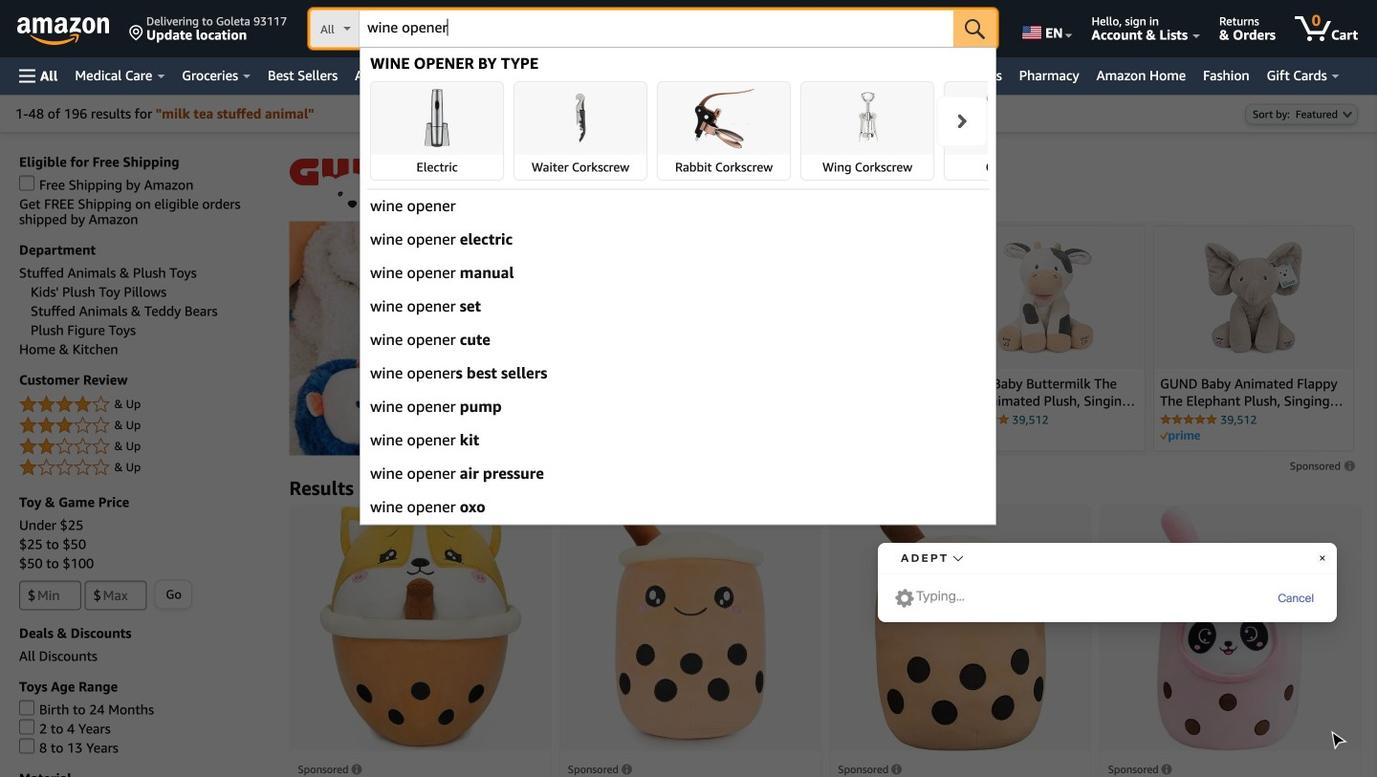 Task type: describe. For each thing, give the bounding box(es) containing it.
eligible for prime. image
[[1161, 431, 1201, 442]]

checkbox image
[[19, 739, 34, 754]]

wine opener by type text field
[[370, 54, 988, 73]]

1 checkbox image from the top
[[19, 176, 34, 191]]

Min text field
[[19, 581, 81, 611]]

4 stars & up element
[[19, 394, 270, 417]]

sponsored ad - aixini corgi boba plush 10 inch bubble tea stuffed animal cute soft boba milk tea food plushie toy for kids image
[[319, 506, 522, 752]]

3 stars & up element
[[19, 415, 270, 438]]

none submit inside 'search field'
[[954, 10, 997, 48]]

sponsored ad - 9.4 inch cute panda boba tea plush stuffed toy, panda milk tea plush pillow super soft anime room decor toy... image
[[1157, 506, 1305, 752]]

3 checkbox image from the top
[[19, 720, 34, 735]]

2 stars & up element
[[19, 436, 270, 459]]



Task type: locate. For each thing, give the bounding box(es) containing it.
1 eligible for prime. image from the left
[[744, 431, 784, 442]]

navigation navigation
[[0, 0, 1378, 526]]

0 horizontal spatial eligible for prime. image
[[744, 431, 784, 442]]

none search field inside navigation navigation
[[310, 10, 997, 50]]

amazon image
[[17, 17, 110, 46]]

Search Amazon text field
[[360, 11, 954, 47]]

sponsored ad - vhyhcy cute stuffed boba plush bubble tea food milk cup plushie pillow , soft kawaii hugging plush toys gif... image
[[875, 506, 1047, 752]]

1 vertical spatial checkbox image
[[19, 701, 34, 716]]

None submit
[[954, 10, 997, 48]]

dropdown image
[[1343, 110, 1353, 118]]

2 eligible for prime. image from the left
[[952, 431, 992, 442]]

checkbox image
[[19, 176, 34, 191], [19, 701, 34, 716], [19, 720, 34, 735]]

1 star & up element
[[19, 457, 270, 480]]

Max text field
[[85, 581, 147, 611]]

2 checkbox image from the top
[[19, 701, 34, 716]]

eligible for prime. image
[[744, 431, 784, 442], [952, 431, 992, 442]]

1 horizontal spatial eligible for prime. image
[[952, 431, 992, 442]]

0 vertical spatial checkbox image
[[19, 176, 34, 191]]

None search field
[[310, 10, 997, 50]]

sponsored ad - aixini 19.6 inch boba plush stuffed bubble tea plushie cartoon milk tea cup pillow big, soft kawaii for kid... image
[[614, 506, 767, 752]]

2 vertical spatial checkbox image
[[19, 720, 34, 735]]



Task type: vqa. For each thing, say whether or not it's contained in the screenshot.
Eligible for Prime. image to the left
yes



